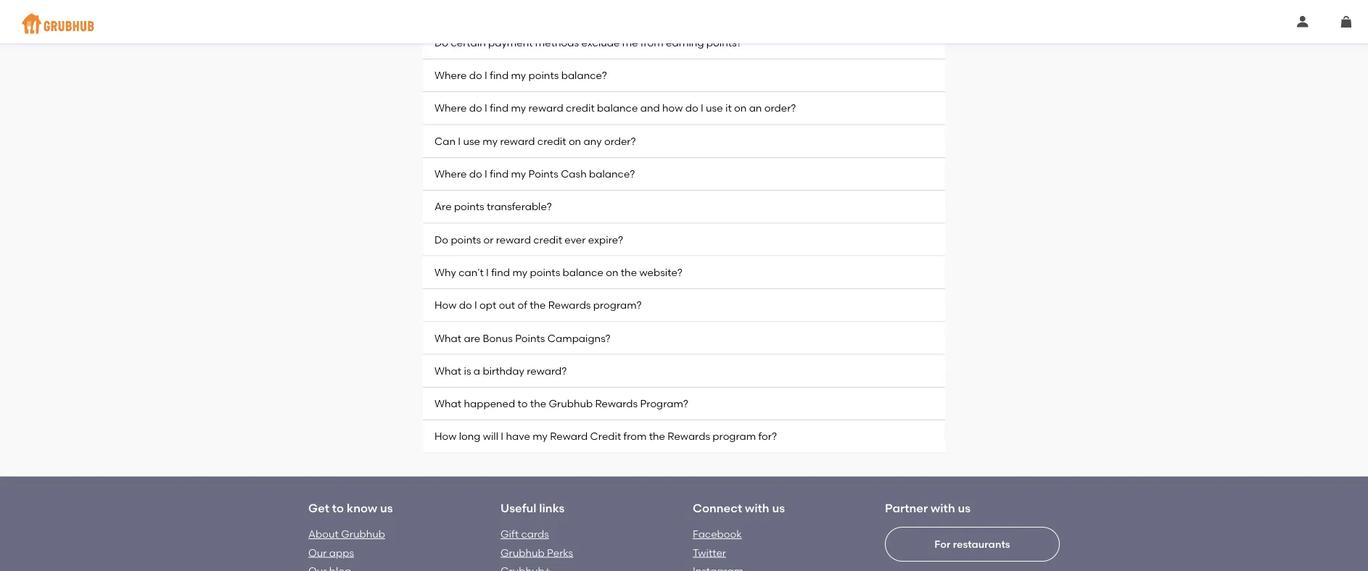 Task type: vqa. For each thing, say whether or not it's contained in the screenshot.


Task type: describe. For each thing, give the bounding box(es) containing it.
us for connect with us
[[772, 501, 785, 515]]

i left it
[[701, 102, 703, 114]]

me
[[622, 36, 638, 49]]

exclude
[[581, 36, 620, 49]]

i inside can i use my reward credit on any order? link
[[458, 135, 461, 147]]

the down reward?
[[530, 398, 546, 410]]

with for connect
[[745, 501, 769, 515]]

earning
[[666, 36, 704, 49]]

do for where do i find my reward credit balance and how do i use it on an order?
[[469, 102, 482, 114]]

why can't i find my points balance on the website?
[[435, 266, 682, 279]]

methods
[[535, 36, 579, 49]]

what happened to the grubhub  rewards program?
[[435, 398, 688, 410]]

credit
[[590, 431, 621, 443]]

the down "program?"
[[649, 431, 665, 443]]

gift cards grubhub perks
[[501, 528, 573, 559]]

do points or reward credit ever expire?
[[435, 233, 623, 246]]

transferable?
[[487, 201, 552, 213]]

where do i find my points balance? link
[[423, 59, 945, 92]]

links
[[539, 501, 565, 515]]

certain
[[451, 36, 486, 49]]

points left or on the left of page
[[451, 233, 481, 246]]

get to know us
[[308, 501, 393, 515]]

us for partner with us
[[958, 501, 971, 515]]

small image
[[1341, 16, 1352, 28]]

how
[[662, 102, 683, 114]]

program?
[[640, 398, 688, 410]]

about grubhub our apps
[[308, 528, 385, 559]]

for restaurants
[[935, 538, 1010, 551]]

gift
[[501, 528, 519, 541]]

my right have
[[533, 431, 548, 443]]

points?
[[706, 36, 742, 49]]

my for credit
[[511, 102, 526, 114]]

can
[[435, 135, 456, 147]]

0 vertical spatial reward
[[528, 102, 563, 114]]

reward
[[550, 431, 588, 443]]

1 horizontal spatial on
[[606, 266, 618, 279]]

are
[[435, 201, 452, 213]]

for
[[935, 538, 951, 551]]

perks
[[547, 547, 573, 559]]

find for balance
[[491, 266, 510, 279]]

cards
[[521, 528, 549, 541]]

facebook link
[[693, 528, 742, 541]]

and
[[640, 102, 660, 114]]

do certain payment methods exclude me from earning points? link
[[423, 27, 945, 59]]

are points transferable?
[[435, 201, 552, 213]]

how long will i have my reward credit from the rewards program for?
[[435, 431, 777, 443]]

do for do certain payment methods exclude me from earning points?
[[435, 36, 448, 49]]

birthday
[[483, 365, 524, 377]]

with for partner
[[931, 501, 955, 515]]

0 vertical spatial order?
[[764, 102, 796, 114]]

ever
[[565, 233, 586, 246]]

program?
[[593, 299, 642, 312]]

useful
[[501, 501, 536, 515]]

or
[[483, 233, 494, 246]]

points down methods
[[528, 69, 559, 82]]

where do i find my points cash balance? link
[[423, 158, 945, 191]]

know
[[347, 501, 377, 515]]

what for what is a birthday reward?
[[435, 365, 461, 377]]

small image
[[1297, 16, 1309, 28]]

how long will i have my reward credit from the rewards program for? link
[[423, 421, 945, 454]]

restaurants
[[953, 538, 1010, 551]]

facebook
[[693, 528, 742, 541]]

opt
[[480, 299, 496, 312]]

i inside how long will i have my reward credit from the rewards program for? link
[[501, 431, 503, 443]]

points up how do i opt out of the rewards program?
[[530, 266, 560, 279]]

where do i find my reward credit balance and how do i use it on an order?
[[435, 102, 796, 114]]

2 horizontal spatial on
[[734, 102, 747, 114]]

partner with us
[[885, 501, 971, 515]]

program
[[713, 431, 756, 443]]

grubhub perks link
[[501, 547, 573, 559]]

our apps link
[[308, 547, 354, 559]]

1 vertical spatial order?
[[604, 135, 636, 147]]

are points transferable? link
[[423, 191, 945, 224]]

how do i opt out of the rewards program?
[[435, 299, 642, 312]]

1 vertical spatial reward
[[500, 135, 535, 147]]

do certain payment methods exclude me from earning points?
[[435, 36, 742, 49]]

how for how do i opt out of the rewards program?
[[435, 299, 457, 312]]

what is a birthday reward?
[[435, 365, 567, 377]]

where for where do i find my reward credit balance and how do i use it on an order?
[[435, 102, 467, 114]]

do points or reward credit ever expire? link
[[423, 224, 945, 257]]

2 vertical spatial credit
[[533, 233, 562, 246]]

twitter
[[693, 547, 726, 559]]

apps
[[329, 547, 354, 559]]

do for do points or reward credit ever expire?
[[435, 233, 448, 246]]

to inside the what happened to the grubhub  rewards program? link
[[518, 398, 528, 410]]

connect
[[693, 501, 742, 515]]

gift cards link
[[501, 528, 549, 541]]

my right can
[[483, 135, 498, 147]]

what are bonus points campaigns?
[[435, 332, 610, 344]]

1 vertical spatial credit
[[537, 135, 566, 147]]

0 vertical spatial balance
[[597, 102, 638, 114]]

partner
[[885, 501, 928, 515]]

0 vertical spatial points
[[528, 168, 558, 180]]

1 vertical spatial use
[[463, 135, 480, 147]]

how do i opt out of the rewards program? link
[[423, 289, 945, 322]]



Task type: locate. For each thing, give the bounding box(es) containing it.
1 vertical spatial grubhub
[[341, 528, 385, 541]]

of
[[518, 299, 527, 312]]

use
[[706, 102, 723, 114], [463, 135, 480, 147]]

do down certain on the top
[[469, 69, 482, 82]]

0 vertical spatial rewards
[[548, 299, 591, 312]]

my up transferable?
[[511, 168, 526, 180]]

find for balance?
[[490, 69, 509, 82]]

grubhub down gift cards "link"
[[501, 547, 545, 559]]

1 vertical spatial points
[[515, 332, 545, 344]]

an
[[749, 102, 762, 114]]

us right know
[[380, 501, 393, 515]]

i inside the where do i find my points cash balance? link
[[485, 168, 487, 180]]

us up for restaurants
[[958, 501, 971, 515]]

what is a birthday reward? link
[[423, 355, 945, 388]]

0 vertical spatial balance?
[[561, 69, 607, 82]]

find down payment
[[490, 69, 509, 82]]

0 vertical spatial credit
[[566, 102, 595, 114]]

0 horizontal spatial us
[[380, 501, 393, 515]]

where down certain on the top
[[435, 69, 467, 82]]

do down are
[[435, 233, 448, 246]]

1 vertical spatial balance?
[[589, 168, 635, 180]]

1 horizontal spatial order?
[[764, 102, 796, 114]]

where do i find my points balance?
[[435, 69, 607, 82]]

credit up any
[[566, 102, 595, 114]]

balance? down any
[[589, 168, 635, 180]]

use left it
[[706, 102, 723, 114]]

1 vertical spatial what
[[435, 365, 461, 377]]

3 what from the top
[[435, 398, 461, 410]]

2 where from the top
[[435, 102, 467, 114]]

find down 'where do i find my points balance?'
[[490, 102, 509, 114]]

do for where do i find my points cash balance?
[[469, 168, 482, 180]]

credit
[[566, 102, 595, 114], [537, 135, 566, 147], [533, 233, 562, 246]]

grubhub down know
[[341, 528, 385, 541]]

do right how
[[685, 102, 698, 114]]

is
[[464, 365, 471, 377]]

2 what from the top
[[435, 365, 461, 377]]

0 vertical spatial do
[[435, 36, 448, 49]]

twitter link
[[693, 547, 726, 559]]

on up program?
[[606, 266, 618, 279]]

rewards up campaigns?
[[548, 299, 591, 312]]

credit left ever
[[533, 233, 562, 246]]

rewards up how long will i have my reward credit from the rewards program for?
[[595, 398, 638, 410]]

1 horizontal spatial with
[[931, 501, 955, 515]]

0 vertical spatial use
[[706, 102, 723, 114]]

i down 'where do i find my points balance?'
[[485, 102, 487, 114]]

us right "connect"
[[772, 501, 785, 515]]

0 vertical spatial where
[[435, 69, 467, 82]]

points
[[528, 69, 559, 82], [454, 201, 484, 213], [451, 233, 481, 246], [530, 266, 560, 279]]

2 horizontal spatial grubhub
[[549, 398, 593, 410]]

1 vertical spatial do
[[435, 233, 448, 246]]

0 horizontal spatial use
[[463, 135, 480, 147]]

2 do from the top
[[435, 233, 448, 246]]

i
[[485, 69, 487, 82], [485, 102, 487, 114], [701, 102, 703, 114], [458, 135, 461, 147], [485, 168, 487, 180], [486, 266, 489, 279], [474, 299, 477, 312], [501, 431, 503, 443]]

happened
[[464, 398, 515, 410]]

0 horizontal spatial with
[[745, 501, 769, 515]]

a
[[474, 365, 480, 377]]

i up are points transferable?
[[485, 168, 487, 180]]

expire?
[[588, 233, 623, 246]]

how for how long will i have my reward credit from the rewards program for?
[[435, 431, 457, 443]]

i inside how do i opt out of the rewards program? link
[[474, 299, 477, 312]]

facebook twitter
[[693, 528, 742, 559]]

website?
[[639, 266, 682, 279]]

i left opt
[[474, 299, 477, 312]]

2 vertical spatial what
[[435, 398, 461, 410]]

grubhub up reward
[[549, 398, 593, 410]]

1 vertical spatial how
[[435, 431, 457, 443]]

reward right or on the left of page
[[496, 233, 531, 246]]

grubhub inside gift cards grubhub perks
[[501, 547, 545, 559]]

1 how from the top
[[435, 299, 457, 312]]

to right happened
[[518, 398, 528, 410]]

out
[[499, 299, 515, 312]]

i down certain on the top
[[485, 69, 487, 82]]

from right credit
[[624, 431, 647, 443]]

my down 'where do i find my points balance?'
[[511, 102, 526, 114]]

0 vertical spatial how
[[435, 299, 457, 312]]

0 vertical spatial from
[[640, 36, 664, 49]]

points left 'cash' on the top left
[[528, 168, 558, 180]]

have
[[506, 431, 530, 443]]

1 what from the top
[[435, 332, 461, 344]]

do
[[469, 69, 482, 82], [469, 102, 482, 114], [685, 102, 698, 114], [469, 168, 482, 180], [459, 299, 472, 312]]

are
[[464, 332, 480, 344]]

my for balance?
[[511, 69, 526, 82]]

i right can
[[458, 135, 461, 147]]

do down 'where do i find my points balance?'
[[469, 102, 482, 114]]

my for cash
[[511, 168, 526, 180]]

2 vertical spatial on
[[606, 266, 618, 279]]

do
[[435, 36, 448, 49], [435, 233, 448, 246]]

on left any
[[569, 135, 581, 147]]

1 do from the top
[[435, 36, 448, 49]]

how down "why"
[[435, 299, 457, 312]]

get
[[308, 501, 329, 515]]

payment
[[488, 36, 533, 49]]

find for credit
[[490, 102, 509, 114]]

1 horizontal spatial grubhub
[[501, 547, 545, 559]]

1 vertical spatial where
[[435, 102, 467, 114]]

0 vertical spatial grubhub
[[549, 398, 593, 410]]

from
[[640, 36, 664, 49], [624, 431, 647, 443]]

3 us from the left
[[958, 501, 971, 515]]

bonus
[[483, 332, 513, 344]]

1 horizontal spatial use
[[706, 102, 723, 114]]

order? right an
[[764, 102, 796, 114]]

i inside "where do i find my points balance?" link
[[485, 69, 487, 82]]

2 horizontal spatial us
[[958, 501, 971, 515]]

for restaurants link
[[885, 527, 1060, 572]]

2 horizontal spatial rewards
[[668, 431, 710, 443]]

balance down ever
[[563, 266, 603, 279]]

order?
[[764, 102, 796, 114], [604, 135, 636, 147]]

do left opt
[[459, 299, 472, 312]]

how
[[435, 299, 457, 312], [435, 431, 457, 443]]

1 horizontal spatial us
[[772, 501, 785, 515]]

1 vertical spatial to
[[332, 501, 344, 515]]

where
[[435, 69, 467, 82], [435, 102, 467, 114], [435, 168, 467, 180]]

long
[[459, 431, 480, 443]]

0 horizontal spatial on
[[569, 135, 581, 147]]

0 vertical spatial to
[[518, 398, 528, 410]]

2 vertical spatial where
[[435, 168, 467, 180]]

0 horizontal spatial grubhub
[[341, 528, 385, 541]]

where up can
[[435, 102, 467, 114]]

grubhub logo image
[[22, 9, 94, 38]]

what left "are"
[[435, 332, 461, 344]]

do inside "where do i find my points balance?" link
[[469, 69, 482, 82]]

1 horizontal spatial to
[[518, 398, 528, 410]]

where down can
[[435, 168, 467, 180]]

i right will
[[501, 431, 503, 443]]

what for what happened to the grubhub  rewards program?
[[435, 398, 461, 410]]

can i use my reward credit on any order? link
[[423, 125, 945, 158]]

reward up the where do i find my points cash balance?
[[500, 135, 535, 147]]

how left long
[[435, 431, 457, 443]]

find for cash
[[490, 168, 509, 180]]

credit up the where do i find my points cash balance?
[[537, 135, 566, 147]]

1 vertical spatial rewards
[[595, 398, 638, 410]]

my
[[511, 69, 526, 82], [511, 102, 526, 114], [483, 135, 498, 147], [511, 168, 526, 180], [512, 266, 527, 279], [533, 431, 548, 443]]

from right me
[[640, 36, 664, 49]]

2 us from the left
[[772, 501, 785, 515]]

the left website? on the left top of page
[[621, 266, 637, 279]]

will
[[483, 431, 498, 443]]

it
[[725, 102, 732, 114]]

on right it
[[734, 102, 747, 114]]

0 horizontal spatial order?
[[604, 135, 636, 147]]

1 where from the top
[[435, 69, 467, 82]]

grubhub inside "about grubhub our apps"
[[341, 528, 385, 541]]

what happened to the grubhub  rewards program? link
[[423, 388, 945, 421]]

1 us from the left
[[380, 501, 393, 515]]

1 horizontal spatial rewards
[[595, 398, 638, 410]]

0 horizontal spatial rewards
[[548, 299, 591, 312]]

what are bonus points campaigns? link
[[423, 322, 945, 355]]

about
[[308, 528, 339, 541]]

2 with from the left
[[931, 501, 955, 515]]

reward
[[528, 102, 563, 114], [500, 135, 535, 147], [496, 233, 531, 246]]

1 with from the left
[[745, 501, 769, 515]]

for?
[[758, 431, 777, 443]]

find right can't
[[491, 266, 510, 279]]

0 vertical spatial on
[[734, 102, 747, 114]]

our
[[308, 547, 327, 559]]

where do i find my points cash balance?
[[435, 168, 635, 180]]

why
[[435, 266, 456, 279]]

2 how from the top
[[435, 431, 457, 443]]

points right are
[[454, 201, 484, 213]]

find up are points transferable?
[[490, 168, 509, 180]]

1 vertical spatial on
[[569, 135, 581, 147]]

1 vertical spatial from
[[624, 431, 647, 443]]

0 vertical spatial what
[[435, 332, 461, 344]]

i right can't
[[486, 266, 489, 279]]

points right bonus
[[515, 332, 545, 344]]

reward up the can i use my reward credit on any order?
[[528, 102, 563, 114]]

do for where do i find my points balance?
[[469, 69, 482, 82]]

my down payment
[[511, 69, 526, 82]]

do inside how do i opt out of the rewards program? link
[[459, 299, 472, 312]]

do left certain on the top
[[435, 36, 448, 49]]

any
[[584, 135, 602, 147]]

2 vertical spatial reward
[[496, 233, 531, 246]]

what up long
[[435, 398, 461, 410]]

why can't i find my points balance on the website? link
[[423, 257, 945, 289]]

the right of
[[530, 299, 546, 312]]

rewards
[[548, 299, 591, 312], [595, 398, 638, 410], [668, 431, 710, 443]]

i inside "why can't i find my points balance on the website?" link
[[486, 266, 489, 279]]

do up are points transferable?
[[469, 168, 482, 180]]

to right get
[[332, 501, 344, 515]]

cash
[[561, 168, 587, 180]]

with up the for
[[931, 501, 955, 515]]

do for how do i opt out of the rewards program?
[[459, 299, 472, 312]]

can't
[[459, 266, 484, 279]]

use right can
[[463, 135, 480, 147]]

can i use my reward credit on any order?
[[435, 135, 636, 147]]

us
[[380, 501, 393, 515], [772, 501, 785, 515], [958, 501, 971, 515]]

to
[[518, 398, 528, 410], [332, 501, 344, 515]]

balance
[[597, 102, 638, 114], [563, 266, 603, 279]]

balance left and
[[597, 102, 638, 114]]

points
[[528, 168, 558, 180], [515, 332, 545, 344]]

the
[[621, 266, 637, 279], [530, 299, 546, 312], [530, 398, 546, 410], [649, 431, 665, 443]]

about grubhub link
[[308, 528, 385, 541]]

connect with us
[[693, 501, 785, 515]]

what left is
[[435, 365, 461, 377]]

2 vertical spatial grubhub
[[501, 547, 545, 559]]

where do i find my reward credit balance and how do i use it on an order? link
[[423, 92, 945, 125]]

reward?
[[527, 365, 567, 377]]

order? right any
[[604, 135, 636, 147]]

do inside the where do i find my points cash balance? link
[[469, 168, 482, 180]]

what for what are bonus points campaigns?
[[435, 332, 461, 344]]

0 horizontal spatial to
[[332, 501, 344, 515]]

my up of
[[512, 266, 527, 279]]

where for where do i find my points balance?
[[435, 69, 467, 82]]

2 vertical spatial rewards
[[668, 431, 710, 443]]

with right "connect"
[[745, 501, 769, 515]]

rewards down the what happened to the grubhub  rewards program? link
[[668, 431, 710, 443]]

3 where from the top
[[435, 168, 467, 180]]

1 vertical spatial balance
[[563, 266, 603, 279]]

where for where do i find my points cash balance?
[[435, 168, 467, 180]]

grubhub
[[549, 398, 593, 410], [341, 528, 385, 541], [501, 547, 545, 559]]

useful links
[[501, 501, 565, 515]]

campaigns?
[[548, 332, 610, 344]]

balance? down "do certain payment methods exclude me from earning points?"
[[561, 69, 607, 82]]

my for balance
[[512, 266, 527, 279]]



